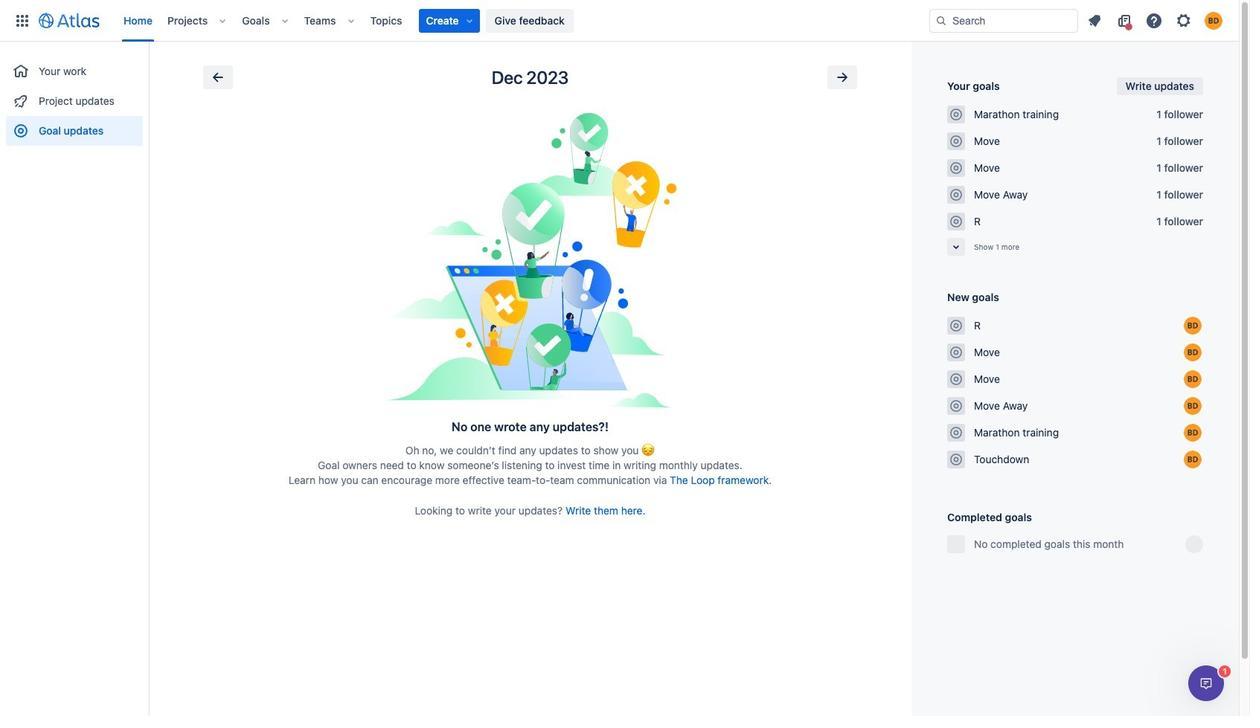Task type: describe. For each thing, give the bounding box(es) containing it.
settings image
[[1176, 12, 1193, 29]]

switch to... image
[[13, 12, 31, 29]]

click to expand image
[[948, 238, 966, 256]]

notifications image
[[1086, 12, 1104, 29]]

search image
[[936, 15, 948, 26]]

Search field
[[930, 9, 1079, 32]]



Task type: locate. For each thing, give the bounding box(es) containing it.
account image
[[1205, 12, 1223, 29]]

2 group from the top
[[6, 146, 143, 165]]

top element
[[9, 0, 930, 41]]

banner
[[0, 0, 1240, 42]]

None search field
[[930, 9, 1079, 32]]

dialog
[[1189, 666, 1225, 702]]

group
[[6, 42, 143, 150], [6, 146, 143, 165]]

previous month image
[[209, 68, 227, 86]]

help image
[[1146, 12, 1164, 29]]

next month image
[[834, 68, 852, 86]]

1 group from the top
[[6, 42, 143, 150]]



Task type: vqa. For each thing, say whether or not it's contained in the screenshot.
ADD A FOLLOWER 'Image'
no



